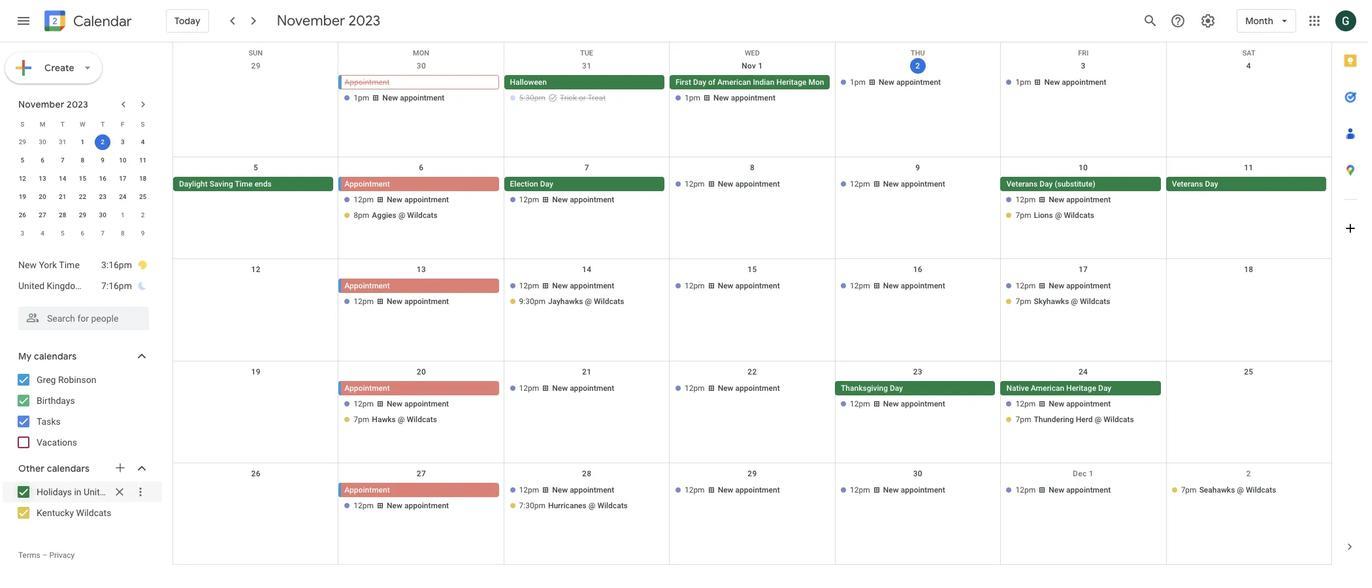 Task type: describe. For each thing, give the bounding box(es) containing it.
saving
[[210, 180, 233, 189]]

7 for november 2023
[[61, 157, 64, 164]]

veterans for veterans day (substitute)
[[1007, 180, 1038, 189]]

18 element
[[135, 171, 151, 187]]

20 element
[[35, 190, 50, 205]]

@ for 7:30pm hurricanes @ wildcats
[[589, 502, 596, 511]]

wildcats for 7pm lions @ wildcats
[[1064, 211, 1095, 220]]

my calendars button
[[3, 346, 162, 367]]

create
[[44, 62, 74, 74]]

other calendars button
[[3, 459, 162, 480]]

9 for november 2023
[[101, 157, 105, 164]]

appointment button for 13
[[341, 279, 499, 294]]

indian
[[753, 78, 775, 87]]

8pm
[[354, 211, 369, 220]]

list item containing united kingdom time
[[18, 276, 148, 297]]

1 vertical spatial 23
[[913, 368, 923, 377]]

holidays
[[37, 488, 72, 498]]

seahawks
[[1200, 486, 1235, 495]]

31 for 1
[[59, 139, 66, 146]]

1 vertical spatial 22
[[748, 368, 757, 377]]

veterans day (substitute) button
[[1001, 177, 1161, 192]]

create button
[[5, 52, 102, 84]]

7pm lions @ wildcats
[[1016, 211, 1095, 220]]

23 element
[[95, 190, 111, 205]]

1 t from the left
[[61, 121, 65, 128]]

terms – privacy
[[18, 552, 75, 561]]

treat
[[588, 93, 606, 103]]

0 horizontal spatial november
[[18, 99, 64, 110]]

skyhawks
[[1034, 298, 1069, 307]]

1 horizontal spatial november 2023
[[277, 12, 381, 30]]

day for first day of american indian heritage month
[[693, 78, 706, 87]]

12 inside grid
[[251, 266, 261, 275]]

york
[[39, 260, 57, 271]]

today button
[[166, 5, 209, 37]]

veterans day (substitute)
[[1007, 180, 1096, 189]]

december 6 element
[[75, 226, 90, 242]]

1 vertical spatial 16
[[913, 266, 923, 275]]

vacations
[[37, 438, 77, 448]]

month button
[[1237, 5, 1297, 37]]

8 inside december 8 element
[[121, 230, 125, 237]]

holidays in united states list item
[[3, 482, 162, 503]]

cell containing halloween
[[504, 75, 670, 107]]

11 for november 2023
[[139, 157, 147, 164]]

day for veterans day
[[1205, 180, 1218, 189]]

terms
[[18, 552, 40, 561]]

29 inside 29 element
[[79, 212, 86, 219]]

1 horizontal spatial 7
[[101, 230, 105, 237]]

privacy
[[49, 552, 75, 561]]

0 vertical spatial 2023
[[349, 12, 381, 30]]

7pm for 7pm hawks @ wildcats
[[354, 415, 369, 425]]

hurricanes
[[548, 502, 587, 511]]

sun
[[249, 49, 263, 58]]

election day
[[510, 180, 553, 189]]

27 element
[[35, 208, 50, 224]]

greg robinson
[[37, 375, 96, 386]]

7pm skyhawks @ wildcats
[[1016, 298, 1111, 307]]

holidays in united states
[[37, 488, 138, 498]]

november 2023 grid
[[12, 115, 153, 243]]

month inside button
[[809, 78, 831, 87]]

1 right nov
[[758, 61, 763, 71]]

16 element
[[95, 171, 111, 187]]

appointment for 13
[[345, 282, 390, 291]]

29 inside 'october 29' element
[[19, 139, 26, 146]]

herd
[[1076, 415, 1093, 425]]

december 4 element
[[35, 226, 50, 242]]

jayhawks
[[548, 298, 583, 307]]

@ for 7pm skyhawks @ wildcats
[[1071, 298, 1078, 307]]

my
[[18, 351, 32, 363]]

28 element
[[55, 208, 70, 224]]

states
[[112, 488, 138, 498]]

26 element
[[15, 208, 30, 224]]

appointment button for 27
[[341, 483, 499, 498]]

wildcats for 8pm aggies @ wildcats
[[407, 211, 438, 220]]

25 inside november 2023 grid
[[139, 193, 147, 201]]

cell containing first day of american indian heritage month
[[670, 75, 835, 107]]

first day of american indian heritage month
[[676, 78, 831, 87]]

row containing 3
[[12, 225, 153, 243]]

first
[[676, 78, 691, 87]]

26 for 1
[[19, 212, 26, 219]]

wildcats for 7pm seahawks @ wildcats
[[1246, 486, 1277, 495]]

kentucky
[[37, 508, 74, 519]]

kentucky wildcats
[[37, 508, 111, 519]]

thanksgiving day button
[[835, 381, 996, 396]]

halloween button
[[504, 75, 665, 90]]

october 31 element
[[55, 135, 70, 150]]

trick
[[560, 93, 577, 103]]

calendars for my calendars
[[34, 351, 77, 363]]

veterans day button
[[1166, 177, 1327, 192]]

1 down 24 element
[[121, 212, 125, 219]]

1 horizontal spatial 19
[[251, 368, 261, 377]]

cell containing election day
[[504, 177, 670, 224]]

grid containing 29
[[173, 42, 1332, 566]]

tue
[[580, 49, 593, 58]]

wildcats for 9:30pm jayhawks @ wildcats
[[594, 298, 624, 307]]

0 horizontal spatial 2023
[[67, 99, 88, 110]]

new inside list
[[18, 260, 37, 271]]

21 inside 'element'
[[59, 193, 66, 201]]

7pm seahawks @ wildcats
[[1181, 486, 1277, 495]]

7pm for 7pm seahawks @ wildcats
[[1181, 486, 1197, 495]]

1 vertical spatial 24
[[1079, 368, 1088, 377]]

8pm aggies @ wildcats
[[354, 211, 438, 220]]

2, today element
[[95, 135, 111, 150]]

hawks
[[372, 415, 396, 425]]

–
[[42, 552, 47, 561]]

nov
[[742, 61, 756, 71]]

1 horizontal spatial 25
[[1244, 368, 1254, 377]]

native american heritage day
[[1007, 384, 1112, 393]]

9:30pm
[[519, 298, 546, 307]]

first day of american indian heritage month button
[[670, 75, 831, 90]]

calendar element
[[42, 8, 132, 37]]

2 vertical spatial 4
[[41, 230, 44, 237]]

18 inside november 2023 grid
[[139, 175, 147, 182]]

election day button
[[504, 177, 665, 192]]

thundering
[[1034, 415, 1074, 425]]

@ right herd
[[1095, 415, 1102, 425]]

10 for november 2023
[[119, 157, 126, 164]]

calendar
[[73, 12, 132, 30]]

14 element
[[55, 171, 70, 187]]

4 for 1
[[141, 139, 145, 146]]

24 inside november 2023 grid
[[119, 193, 126, 201]]

veterans for veterans day
[[1172, 180, 1203, 189]]

december 7 element
[[95, 226, 111, 242]]

daylight
[[179, 180, 208, 189]]

0 horizontal spatial 3
[[21, 230, 24, 237]]

or
[[579, 93, 586, 103]]

december 1 element
[[115, 208, 131, 224]]

add other calendars image
[[114, 462, 127, 475]]

appointment for 6
[[345, 180, 390, 189]]

28 for 1
[[59, 212, 66, 219]]

row containing sun
[[173, 42, 1332, 58]]

1 appointment from the top
[[345, 78, 390, 87]]

9:30pm jayhawks @ wildcats
[[519, 298, 624, 307]]

native
[[1007, 384, 1029, 393]]

row group containing 29
[[12, 133, 153, 243]]

(substitute)
[[1055, 180, 1096, 189]]

23 inside grid
[[99, 193, 106, 201]]

cell containing native american heritage day
[[1001, 381, 1166, 428]]

kingdom
[[47, 281, 83, 291]]

12 element
[[15, 171, 30, 187]]

dec 1
[[1073, 470, 1094, 479]]

0 vertical spatial united
[[18, 281, 45, 291]]

21 inside grid
[[582, 368, 592, 377]]

birthdays
[[37, 396, 75, 406]]

7 for sun
[[585, 164, 589, 173]]

day for election day
[[540, 180, 553, 189]]

1 horizontal spatial 15
[[748, 266, 757, 275]]

7pm for 7pm lions @ wildcats
[[1016, 211, 1032, 220]]

3:16pm
[[101, 260, 132, 271]]

lions
[[1034, 211, 1053, 220]]

of
[[708, 78, 716, 87]]

1 horizontal spatial 6
[[81, 230, 84, 237]]

tasks
[[37, 417, 61, 427]]

31 for nov 1
[[582, 61, 592, 71]]

m
[[40, 121, 45, 128]]

veterans day
[[1172, 180, 1218, 189]]

robinson
[[58, 375, 96, 386]]

7pm hawks @ wildcats
[[354, 415, 437, 425]]

wildcats inside other calendars list
[[76, 508, 111, 519]]

day for thanksgiving day
[[890, 384, 903, 393]]

other calendars
[[18, 463, 90, 475]]



Task type: vqa. For each thing, say whether or not it's contained in the screenshot.


Task type: locate. For each thing, give the bounding box(es) containing it.
t up 2 cell
[[101, 121, 105, 128]]

27
[[39, 212, 46, 219], [417, 470, 426, 479]]

@ for 7pm seahawks @ wildcats
[[1237, 486, 1244, 495]]

4 for nov 1
[[1247, 61, 1251, 71]]

tab list
[[1333, 42, 1368, 529]]

list containing new york time
[[5, 250, 159, 302]]

greg
[[37, 375, 56, 386]]

14 up 9:30pm jayhawks @ wildcats
[[582, 266, 592, 275]]

17 element
[[115, 171, 131, 187]]

7pm
[[1016, 211, 1032, 220], [1016, 298, 1032, 307], [354, 415, 369, 425], [1016, 415, 1032, 425], [1181, 486, 1197, 495]]

ends
[[255, 180, 272, 189]]

0 vertical spatial month
[[1246, 15, 1274, 27]]

american inside button
[[718, 78, 751, 87]]

22
[[79, 193, 86, 201], [748, 368, 757, 377]]

10 inside november 2023 grid
[[119, 157, 126, 164]]

7pm left skyhawks
[[1016, 298, 1032, 307]]

in
[[74, 488, 81, 498]]

0 horizontal spatial 23
[[99, 193, 106, 201]]

1 veterans from the left
[[1007, 180, 1038, 189]]

1 horizontal spatial 16
[[913, 266, 923, 275]]

new york time
[[18, 260, 80, 271]]

2 horizontal spatial 7
[[585, 164, 589, 173]]

Search for people text field
[[26, 307, 141, 331]]

0 vertical spatial 12
[[19, 175, 26, 182]]

5 up daylight saving time ends button
[[254, 164, 258, 173]]

cell containing veterans day (substitute)
[[1001, 177, 1166, 224]]

veterans
[[1007, 180, 1038, 189], [1172, 180, 1203, 189]]

7pm left lions
[[1016, 211, 1032, 220]]

0 horizontal spatial 8
[[81, 157, 84, 164]]

7 down 30 element
[[101, 230, 105, 237]]

thanksgiving
[[841, 384, 888, 393]]

28 up 7:30pm hurricanes @ wildcats in the left of the page
[[582, 470, 592, 479]]

@ right lions
[[1055, 211, 1062, 220]]

other
[[18, 463, 45, 475]]

15 element
[[75, 171, 90, 187]]

2 inside cell
[[101, 139, 105, 146]]

11 inside grid
[[1244, 164, 1254, 173]]

27 down 7pm hawks @ wildcats
[[417, 470, 426, 479]]

@ right jayhawks
[[585, 298, 592, 307]]

calendar heading
[[71, 12, 132, 30]]

s up 'october 29' element
[[20, 121, 24, 128]]

november
[[277, 12, 345, 30], [18, 99, 64, 110]]

day for veterans day (substitute)
[[1040, 180, 1053, 189]]

1 vertical spatial time
[[59, 260, 80, 271]]

f
[[121, 121, 125, 128]]

american inside button
[[1031, 384, 1065, 393]]

21 element
[[55, 190, 70, 205]]

@ right aggies
[[398, 211, 405, 220]]

list item up search for people 'text box'
[[18, 276, 148, 297]]

2 cell
[[93, 133, 113, 152]]

8 for sun
[[750, 164, 755, 173]]

1 horizontal spatial 23
[[913, 368, 923, 377]]

5
[[21, 157, 24, 164], [254, 164, 258, 173], [61, 230, 64, 237]]

0 horizontal spatial heritage
[[777, 78, 807, 87]]

0 vertical spatial 15
[[79, 175, 86, 182]]

wildcats for 7:30pm hurricanes @ wildcats
[[598, 502, 628, 511]]

time
[[235, 180, 253, 189], [59, 260, 80, 271], [85, 281, 106, 291]]

0 vertical spatial time
[[235, 180, 253, 189]]

12
[[19, 175, 26, 182], [251, 266, 261, 275]]

10 for sun
[[1079, 164, 1088, 173]]

2 horizontal spatial 6
[[419, 164, 424, 173]]

@ for 7pm hawks @ wildcats
[[398, 415, 405, 425]]

22 element
[[75, 190, 90, 205]]

wed
[[745, 49, 760, 58]]

december 9 element
[[135, 226, 151, 242]]

2 vertical spatial 3
[[21, 230, 24, 237]]

31 down tue
[[582, 61, 592, 71]]

0 horizontal spatial 9
[[101, 157, 105, 164]]

26 for dec 1
[[251, 470, 261, 479]]

14 up '21' 'element' on the left
[[59, 175, 66, 182]]

5 down 28 element
[[61, 230, 64, 237]]

day inside button
[[693, 78, 706, 87]]

@ for 9:30pm jayhawks @ wildcats
[[585, 298, 592, 307]]

time for saving
[[235, 180, 253, 189]]

0 horizontal spatial 12
[[19, 175, 26, 182]]

heritage inside button
[[1067, 384, 1097, 393]]

1 horizontal spatial 2023
[[349, 12, 381, 30]]

2 s from the left
[[141, 121, 145, 128]]

29 element
[[75, 208, 90, 224]]

18
[[139, 175, 147, 182], [1244, 266, 1254, 275]]

20 inside 20 element
[[39, 193, 46, 201]]

1 horizontal spatial 20
[[417, 368, 426, 377]]

24 element
[[115, 190, 131, 205]]

other calendars list
[[3, 482, 162, 524]]

native american heritage day button
[[1001, 381, 1161, 396]]

14
[[59, 175, 66, 182], [582, 266, 592, 275]]

aggies
[[372, 211, 396, 220]]

0 vertical spatial american
[[718, 78, 751, 87]]

7 down october 31 element
[[61, 157, 64, 164]]

1 horizontal spatial 9
[[141, 230, 145, 237]]

s right f
[[141, 121, 145, 128]]

0 vertical spatial 21
[[59, 193, 66, 201]]

appointment button for 20
[[341, 381, 499, 396]]

30
[[417, 61, 426, 71], [39, 139, 46, 146], [99, 212, 106, 219], [913, 470, 923, 479]]

2 appointment from the top
[[345, 180, 390, 189]]

0 horizontal spatial 17
[[119, 175, 126, 182]]

calendars inside dropdown button
[[34, 351, 77, 363]]

row group
[[12, 133, 153, 243]]

@ for 7pm lions @ wildcats
[[1055, 211, 1062, 220]]

23 down 16 element
[[99, 193, 106, 201]]

time for kingdom
[[85, 281, 106, 291]]

1 list item from the top
[[18, 255, 148, 276]]

1 horizontal spatial 5
[[61, 230, 64, 237]]

2 appointment button from the top
[[341, 177, 499, 192]]

0 horizontal spatial 14
[[59, 175, 66, 182]]

14 inside november 2023 grid
[[59, 175, 66, 182]]

5 down 'october 29' element
[[21, 157, 24, 164]]

8
[[81, 157, 84, 164], [750, 164, 755, 173], [121, 230, 125, 237]]

settings menu image
[[1201, 13, 1216, 29]]

wildcats for 7pm skyhawks @ wildcats
[[1080, 298, 1111, 307]]

11 inside november 2023 grid
[[139, 157, 147, 164]]

17
[[119, 175, 126, 182], [1079, 266, 1088, 275]]

13 element
[[35, 171, 50, 187]]

1 horizontal spatial s
[[141, 121, 145, 128]]

6 up 8pm aggies @ wildcats
[[419, 164, 424, 173]]

0 vertical spatial 26
[[19, 212, 26, 219]]

nov 1
[[742, 61, 763, 71]]

1 horizontal spatial veterans
[[1172, 180, 1203, 189]]

7pm for 7pm skyhawks @ wildcats
[[1016, 298, 1032, 307]]

25
[[139, 193, 147, 201], [1244, 368, 1254, 377]]

22 inside november 2023 grid
[[79, 193, 86, 201]]

1 vertical spatial 19
[[251, 368, 261, 377]]

0 horizontal spatial 24
[[119, 193, 126, 201]]

united kingdom time 7:16pm
[[18, 281, 132, 291]]

0 vertical spatial heritage
[[777, 78, 807, 87]]

united inside list item
[[84, 488, 110, 498]]

wildcats
[[407, 211, 438, 220], [1064, 211, 1095, 220], [594, 298, 624, 307], [1080, 298, 1111, 307], [407, 415, 437, 425], [1104, 415, 1134, 425], [1246, 486, 1277, 495], [598, 502, 628, 511], [76, 508, 111, 519]]

1 vertical spatial 3
[[121, 139, 125, 146]]

1 horizontal spatial 31
[[582, 61, 592, 71]]

23 up thanksgiving day button
[[913, 368, 923, 377]]

wildcats right 'hawks'
[[407, 415, 437, 425]]

1 horizontal spatial 17
[[1079, 266, 1088, 275]]

1 vertical spatial 20
[[417, 368, 426, 377]]

3 down 26 'element'
[[21, 230, 24, 237]]

wildcats right skyhawks
[[1080, 298, 1111, 307]]

t up october 31 element
[[61, 121, 65, 128]]

2 veterans from the left
[[1172, 180, 1203, 189]]

6 down october 30 element
[[41, 157, 44, 164]]

wildcats down veterans day (substitute) button
[[1064, 211, 1095, 220]]

1 down w
[[81, 139, 84, 146]]

0 vertical spatial calendars
[[34, 351, 77, 363]]

month up sat
[[1246, 15, 1274, 27]]

0 horizontal spatial 11
[[139, 157, 147, 164]]

0 horizontal spatial s
[[20, 121, 24, 128]]

15 inside 15 element
[[79, 175, 86, 182]]

6 for sun
[[419, 164, 424, 173]]

1 horizontal spatial 13
[[417, 266, 426, 275]]

12pm
[[685, 180, 705, 189], [850, 180, 870, 189], [354, 196, 374, 205], [519, 196, 539, 205], [1016, 196, 1036, 205], [519, 282, 539, 291], [685, 282, 705, 291], [850, 282, 870, 291], [1016, 282, 1036, 291], [354, 298, 374, 307], [519, 384, 539, 393], [685, 384, 705, 393], [354, 400, 374, 409], [850, 400, 870, 409], [1016, 400, 1036, 409], [519, 486, 539, 495], [685, 486, 705, 495], [850, 486, 870, 495], [1016, 486, 1036, 495], [354, 502, 374, 511]]

list
[[5, 250, 159, 302]]

appointment for 20
[[345, 384, 390, 393]]

calendars inside dropdown button
[[47, 463, 90, 475]]

20 up 7pm hawks @ wildcats
[[417, 368, 426, 377]]

@ right skyhawks
[[1071, 298, 1078, 307]]

0 horizontal spatial 28
[[59, 212, 66, 219]]

cell containing thanksgiving day
[[835, 381, 1001, 428]]

@ right hurricanes
[[589, 502, 596, 511]]

october 29 element
[[15, 135, 30, 150]]

28 down '21' 'element' on the left
[[59, 212, 66, 219]]

privacy link
[[49, 552, 75, 561]]

0 vertical spatial 17
[[119, 175, 126, 182]]

1 vertical spatial 18
[[1244, 266, 1254, 275]]

month
[[1246, 15, 1274, 27], [809, 78, 831, 87]]

0 vertical spatial november
[[277, 12, 345, 30]]

13 up 20 element
[[39, 175, 46, 182]]

@ right 'seahawks'
[[1237, 486, 1244, 495]]

20
[[39, 193, 46, 201], [417, 368, 426, 377]]

12 inside 12 element
[[19, 175, 26, 182]]

time up kingdom
[[59, 260, 80, 271]]

row containing s
[[12, 115, 153, 133]]

16
[[99, 175, 106, 182], [913, 266, 923, 275]]

1 horizontal spatial 11
[[1244, 164, 1254, 173]]

7pm thundering herd @ wildcats
[[1016, 415, 1134, 425]]

4 appointment button from the top
[[341, 381, 499, 396]]

cell
[[173, 75, 339, 107], [339, 75, 504, 107], [504, 75, 670, 107], [670, 75, 835, 107], [1166, 75, 1332, 107], [339, 177, 504, 224], [504, 177, 670, 224], [1001, 177, 1166, 224], [173, 279, 339, 311], [339, 279, 504, 311], [504, 279, 670, 311], [1001, 279, 1166, 311], [1166, 279, 1332, 311], [173, 381, 339, 428], [339, 381, 504, 428], [835, 381, 1001, 428], [1001, 381, 1166, 428], [1166, 381, 1332, 428], [173, 483, 339, 515], [339, 483, 504, 515], [504, 483, 670, 515]]

wildcats for 7pm hawks @ wildcats
[[407, 415, 437, 425]]

time for york
[[59, 260, 80, 271]]

appointment
[[897, 78, 941, 87], [1062, 78, 1107, 87], [400, 93, 445, 103], [731, 93, 776, 103], [736, 180, 780, 189], [901, 180, 946, 189], [404, 196, 449, 205], [570, 196, 614, 205], [1067, 196, 1111, 205], [570, 282, 614, 291], [736, 282, 780, 291], [901, 282, 946, 291], [1067, 282, 1111, 291], [404, 298, 449, 307], [570, 384, 614, 393], [736, 384, 780, 393], [404, 400, 449, 409], [901, 400, 946, 409], [1067, 400, 1111, 409], [570, 486, 614, 495], [736, 486, 780, 495], [901, 486, 946, 495], [1067, 486, 1111, 495], [404, 502, 449, 511]]

26 inside 'element'
[[19, 212, 26, 219]]

26
[[19, 212, 26, 219], [251, 470, 261, 479]]

1 appointment button from the top
[[341, 75, 499, 90]]

0 horizontal spatial 15
[[79, 175, 86, 182]]

1 horizontal spatial 21
[[582, 368, 592, 377]]

13
[[39, 175, 46, 182], [417, 266, 426, 275]]

w
[[80, 121, 86, 128]]

sat
[[1243, 49, 1256, 58]]

6 down 29 element
[[81, 230, 84, 237]]

31 inside october 31 element
[[59, 139, 66, 146]]

row
[[173, 42, 1332, 58], [173, 56, 1332, 158], [12, 115, 153, 133], [12, 133, 153, 152], [12, 152, 153, 170], [173, 158, 1332, 260], [12, 170, 153, 188], [12, 188, 153, 207], [12, 207, 153, 225], [12, 225, 153, 243], [173, 260, 1332, 362], [173, 362, 1332, 464], [173, 464, 1332, 566]]

wildcats down holidays in united states
[[76, 508, 111, 519]]

time left ends
[[235, 180, 253, 189]]

4 appointment from the top
[[345, 384, 390, 393]]

10 inside grid
[[1079, 164, 1088, 173]]

terms link
[[18, 552, 40, 561]]

0 vertical spatial 28
[[59, 212, 66, 219]]

2 t from the left
[[101, 121, 105, 128]]

13 down 8pm aggies @ wildcats
[[417, 266, 426, 275]]

t
[[61, 121, 65, 128], [101, 121, 105, 128]]

0 horizontal spatial 31
[[59, 139, 66, 146]]

trick or treat
[[560, 93, 606, 103]]

24
[[119, 193, 126, 201], [1079, 368, 1088, 377]]

halloween
[[510, 78, 547, 87]]

16 inside november 2023 grid
[[99, 175, 106, 182]]

29
[[251, 61, 261, 71], [19, 139, 26, 146], [79, 212, 86, 219], [748, 470, 757, 479]]

11 for sun
[[1244, 164, 1254, 173]]

7pm left 'seahawks'
[[1181, 486, 1197, 495]]

2 horizontal spatial 9
[[916, 164, 920, 173]]

3 down f
[[121, 139, 125, 146]]

@ for 8pm aggies @ wildcats
[[398, 211, 405, 220]]

american down nov
[[718, 78, 751, 87]]

0 horizontal spatial november 2023
[[18, 99, 88, 110]]

18 inside grid
[[1244, 266, 1254, 275]]

heritage inside button
[[777, 78, 807, 87]]

2 horizontal spatial time
[[235, 180, 253, 189]]

1 vertical spatial 26
[[251, 470, 261, 479]]

thu
[[911, 49, 925, 58]]

9 for sun
[[916, 164, 920, 173]]

14 inside grid
[[582, 266, 592, 275]]

30 element
[[95, 208, 111, 224]]

2 horizontal spatial 4
[[1247, 61, 1251, 71]]

1 horizontal spatial month
[[1246, 15, 1274, 27]]

17 down 10 element
[[119, 175, 126, 182]]

wildcats right jayhawks
[[594, 298, 624, 307]]

5 appointment from the top
[[345, 486, 390, 495]]

19 inside november 2023 grid
[[19, 193, 26, 201]]

appointment
[[345, 78, 390, 87], [345, 180, 390, 189], [345, 282, 390, 291], [345, 384, 390, 393], [345, 486, 390, 495]]

thanksgiving day
[[841, 384, 903, 393]]

0 horizontal spatial 22
[[79, 193, 86, 201]]

4
[[1247, 61, 1251, 71], [141, 139, 145, 146], [41, 230, 44, 237]]

1 vertical spatial 4
[[141, 139, 145, 146]]

10 element
[[115, 153, 131, 169]]

25 element
[[135, 190, 151, 205]]

7:30pm
[[519, 502, 546, 511]]

december 2 element
[[135, 208, 151, 224]]

0 horizontal spatial 20
[[39, 193, 46, 201]]

0 horizontal spatial 21
[[59, 193, 66, 201]]

my calendars list
[[3, 370, 162, 454]]

daylight saving time ends
[[179, 180, 272, 189]]

2 horizontal spatial 8
[[750, 164, 755, 173]]

10 up 17 element
[[119, 157, 126, 164]]

daylight saving time ends button
[[173, 177, 334, 192]]

calendars up greg
[[34, 351, 77, 363]]

1 horizontal spatial 8
[[121, 230, 125, 237]]

8 for november 2023
[[81, 157, 84, 164]]

0 vertical spatial 19
[[19, 193, 26, 201]]

24 down 17 element
[[119, 193, 126, 201]]

heritage right indian
[[777, 78, 807, 87]]

appointment for 27
[[345, 486, 390, 495]]

0 vertical spatial 24
[[119, 193, 126, 201]]

0 vertical spatial 25
[[139, 193, 147, 201]]

1 vertical spatial 2023
[[67, 99, 88, 110]]

list item containing new york time
[[18, 255, 148, 276]]

10 up veterans day (substitute) button
[[1079, 164, 1088, 173]]

0 horizontal spatial 5
[[21, 157, 24, 164]]

dec
[[1073, 470, 1087, 479]]

11 up veterans day button
[[1244, 164, 1254, 173]]

grid
[[173, 42, 1332, 566]]

1 horizontal spatial united
[[84, 488, 110, 498]]

time inside daylight saving time ends button
[[235, 180, 253, 189]]

3 appointment button from the top
[[341, 279, 499, 294]]

december 5 element
[[55, 226, 70, 242]]

1 horizontal spatial 26
[[251, 470, 261, 479]]

december 3 element
[[15, 226, 30, 242]]

my calendars
[[18, 351, 77, 363]]

united
[[18, 281, 45, 291], [84, 488, 110, 498]]

1 right the dec
[[1089, 470, 1094, 479]]

13 inside november 2023 grid
[[39, 175, 46, 182]]

4 down sat
[[1247, 61, 1251, 71]]

0 horizontal spatial 26
[[19, 212, 26, 219]]

3 down fri
[[1081, 61, 1086, 71]]

0 horizontal spatial 4
[[41, 230, 44, 237]]

1 vertical spatial 27
[[417, 470, 426, 479]]

2 list item from the top
[[18, 276, 148, 297]]

7 up election day button
[[585, 164, 589, 173]]

0 horizontal spatial t
[[61, 121, 65, 128]]

11 up 18 element
[[139, 157, 147, 164]]

5 for sun
[[254, 164, 258, 173]]

election
[[510, 180, 538, 189]]

31 right october 30 element
[[59, 139, 66, 146]]

0 horizontal spatial month
[[809, 78, 831, 87]]

4 down 27 element
[[41, 230, 44, 237]]

6
[[41, 157, 44, 164], [419, 164, 424, 173], [81, 230, 84, 237]]

2 vertical spatial time
[[85, 281, 106, 291]]

day inside button
[[540, 180, 553, 189]]

6 for november 2023
[[41, 157, 44, 164]]

fri
[[1079, 49, 1089, 58]]

3 appointment from the top
[[345, 282, 390, 291]]

None search field
[[0, 302, 162, 331]]

17 inside november 2023 grid
[[119, 175, 126, 182]]

5 for november 2023
[[21, 157, 24, 164]]

7pm left thundering
[[1016, 415, 1032, 425]]

4 up the 11 element on the left top of page
[[141, 139, 145, 146]]

calendars up in
[[47, 463, 90, 475]]

7:30pm hurricanes @ wildcats
[[519, 502, 628, 511]]

7:16pm
[[101, 281, 132, 291]]

0 horizontal spatial 27
[[39, 212, 46, 219]]

0 horizontal spatial american
[[718, 78, 751, 87]]

main drawer image
[[16, 13, 31, 29]]

wildcats right herd
[[1104, 415, 1134, 425]]

united down york
[[18, 281, 45, 291]]

3 for nov 1
[[1081, 61, 1086, 71]]

american right 'native'
[[1031, 384, 1065, 393]]

month inside dropdown button
[[1246, 15, 1274, 27]]

@ right 'hawks'
[[398, 415, 405, 425]]

27 down 20 element
[[39, 212, 46, 219]]

0 vertical spatial 20
[[39, 193, 46, 201]]

list item up united kingdom time 7:16pm
[[18, 255, 148, 276]]

mon
[[413, 49, 429, 58]]

october 30 element
[[35, 135, 50, 150]]

wildcats right hurricanes
[[598, 502, 628, 511]]

1 vertical spatial 25
[[1244, 368, 1254, 377]]

december 8 element
[[115, 226, 131, 242]]

list item
[[18, 255, 148, 276], [18, 276, 148, 297]]

19 element
[[15, 190, 30, 205]]

27 for 1
[[39, 212, 46, 219]]

heritage up herd
[[1067, 384, 1097, 393]]

17 up the 7pm skyhawks @ wildcats
[[1079, 266, 1088, 275]]

1 vertical spatial november
[[18, 99, 64, 110]]

28 for dec 1
[[582, 470, 592, 479]]

1 horizontal spatial 12
[[251, 266, 261, 275]]

1 vertical spatial month
[[809, 78, 831, 87]]

7pm left 'hawks'
[[354, 415, 369, 425]]

1 horizontal spatial 27
[[417, 470, 426, 479]]

heritage
[[777, 78, 807, 87], [1067, 384, 1097, 393]]

wildcats right 'seahawks'
[[1246, 486, 1277, 495]]

28 inside november 2023 grid
[[59, 212, 66, 219]]

appointment button for 6
[[341, 177, 499, 192]]

calendars for other calendars
[[47, 463, 90, 475]]

wildcats right aggies
[[407, 211, 438, 220]]

5:30pm
[[519, 93, 546, 103]]

31
[[582, 61, 592, 71], [59, 139, 66, 146]]

0 horizontal spatial united
[[18, 281, 45, 291]]

0 horizontal spatial 13
[[39, 175, 46, 182]]

3 for 1
[[121, 139, 125, 146]]

0 vertical spatial 4
[[1247, 61, 1251, 71]]

today
[[174, 15, 200, 27]]

7pm for 7pm thundering herd @ wildcats
[[1016, 415, 1032, 425]]

27 for dec 1
[[417, 470, 426, 479]]

united right in
[[84, 488, 110, 498]]

20 down 13 element
[[39, 193, 46, 201]]

1 vertical spatial 13
[[417, 266, 426, 275]]

0 vertical spatial 14
[[59, 175, 66, 182]]

time down '3:16pm'
[[85, 281, 106, 291]]

0 vertical spatial 27
[[39, 212, 46, 219]]

1 s from the left
[[20, 121, 24, 128]]

month right indian
[[809, 78, 831, 87]]

november 2023
[[277, 12, 381, 30], [18, 99, 88, 110]]

1 vertical spatial american
[[1031, 384, 1065, 393]]

27 inside november 2023 grid
[[39, 212, 46, 219]]

5 appointment button from the top
[[341, 483, 499, 498]]

11 element
[[135, 153, 151, 169]]

24 up the native american heritage day button
[[1079, 368, 1088, 377]]

1 horizontal spatial 10
[[1079, 164, 1088, 173]]



